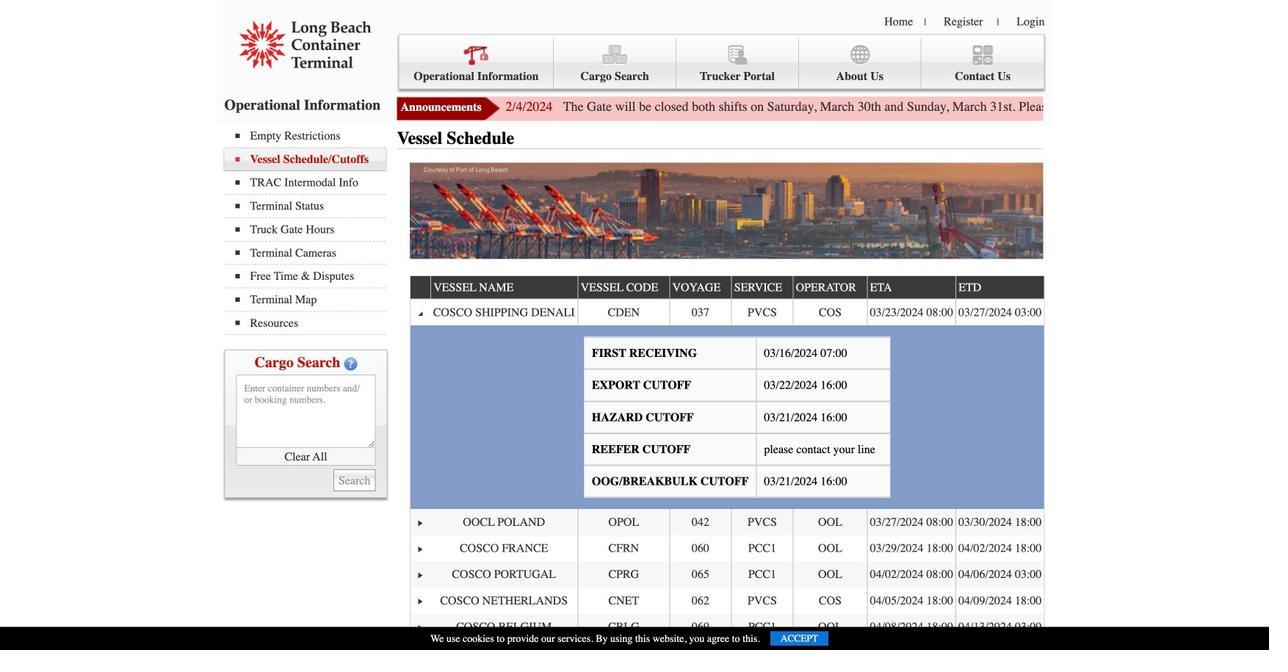 Task type: vqa. For each thing, say whether or not it's contained in the screenshot.
the bottom 'Menu Bar'
yes



Task type: describe. For each thing, give the bounding box(es) containing it.
9 row from the top
[[411, 640, 1044, 650]]

1 vertical spatial menu bar
[[224, 125, 393, 335]]

1 row from the top
[[411, 275, 1046, 299]]

3 row from the top
[[411, 326, 1044, 509]]

5 row from the top
[[411, 535, 1044, 562]]



Task type: locate. For each thing, give the bounding box(es) containing it.
column header inside row
[[411, 276, 431, 299]]

tree grid
[[411, 275, 1046, 650]]

2 row from the top
[[411, 299, 1044, 326]]

1 horizontal spatial menu bar
[[399, 34, 1045, 89]]

8 row from the top
[[411, 614, 1044, 640]]

menu bar
[[399, 34, 1045, 89], [224, 125, 393, 335]]

0 horizontal spatial menu bar
[[224, 125, 393, 335]]

cell
[[411, 299, 431, 326], [431, 299, 578, 326], [578, 299, 670, 326], [670, 299, 731, 326], [731, 299, 793, 326], [793, 299, 867, 326], [867, 299, 956, 326], [956, 299, 1044, 326], [411, 326, 431, 509], [411, 509, 431, 535], [431, 509, 578, 535], [578, 509, 670, 535], [670, 509, 731, 535], [731, 509, 793, 535], [793, 509, 867, 535], [867, 509, 956, 535], [956, 509, 1044, 535], [411, 535, 431, 562], [431, 535, 578, 562], [578, 535, 670, 562], [670, 535, 731, 562], [731, 535, 793, 562], [793, 535, 867, 562], [867, 535, 956, 562], [956, 535, 1044, 562], [411, 562, 431, 588], [431, 562, 578, 588], [578, 562, 670, 588], [670, 562, 731, 588], [731, 562, 793, 588], [793, 562, 867, 588], [867, 562, 956, 588], [956, 562, 1044, 588], [411, 588, 431, 614], [431, 588, 578, 614], [578, 588, 670, 614], [670, 588, 731, 614], [731, 588, 793, 614], [793, 588, 867, 614], [867, 588, 956, 614], [956, 588, 1044, 614], [411, 614, 431, 640], [431, 614, 578, 640], [578, 614, 670, 640], [670, 614, 731, 640], [731, 614, 793, 640], [793, 614, 867, 640], [867, 614, 956, 640], [956, 614, 1044, 640], [431, 640, 578, 650], [578, 640, 670, 650], [670, 640, 731, 650], [731, 640, 793, 650], [793, 640, 867, 650], [867, 640, 956, 650], [956, 640, 1044, 650]]

row group
[[411, 299, 1044, 650]]

6 row from the top
[[411, 562, 1044, 588]]

0 vertical spatial menu bar
[[399, 34, 1045, 89]]

column header
[[411, 276, 431, 299]]

4 row from the top
[[411, 509, 1044, 535]]

None submit
[[334, 470, 376, 492]]

Enter container numbers and/ or booking numbers.  text field
[[236, 375, 376, 448]]

7 row from the top
[[411, 588, 1044, 614]]

row
[[411, 275, 1046, 299], [411, 299, 1044, 326], [411, 326, 1044, 509], [411, 509, 1044, 535], [411, 535, 1044, 562], [411, 562, 1044, 588], [411, 588, 1044, 614], [411, 614, 1044, 640], [411, 640, 1044, 650]]



